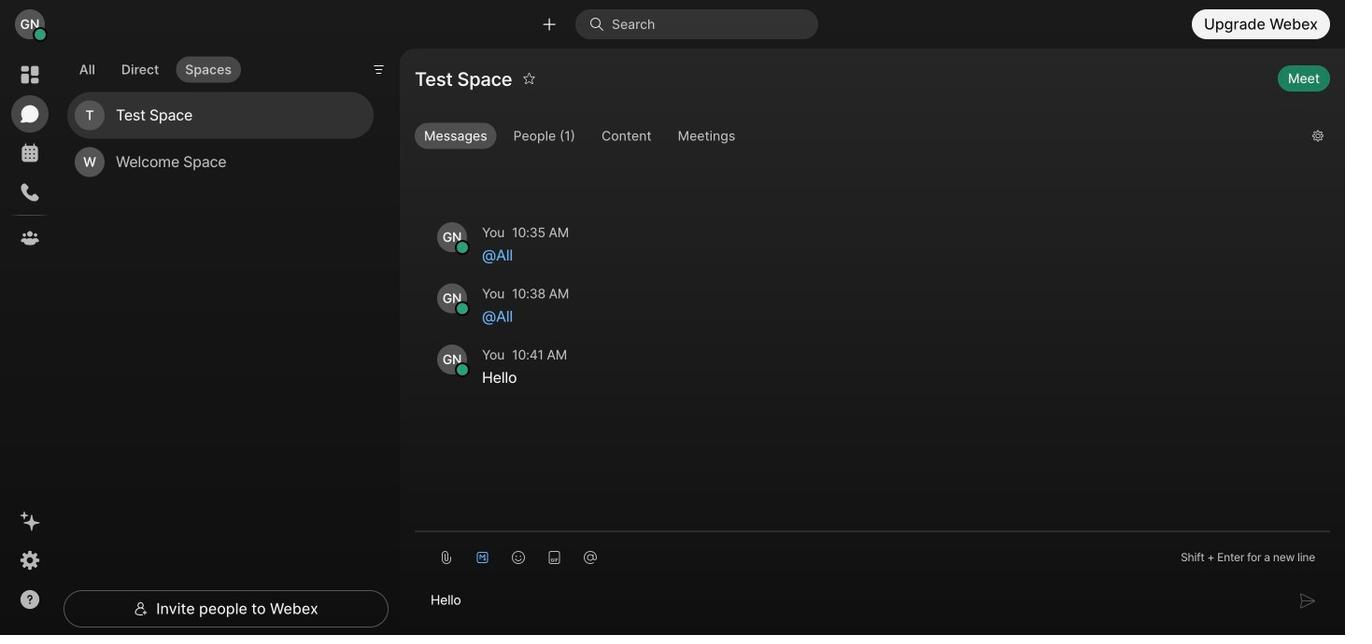 Task type: describe. For each thing, give the bounding box(es) containing it.
webex tab list
[[11, 56, 49, 257]]



Task type: locate. For each thing, give the bounding box(es) containing it.
group
[[415, 123, 1298, 153]]

test space list item
[[67, 92, 374, 139]]

navigation
[[0, 49, 60, 635]]

tab list
[[65, 45, 245, 88]]

messages list
[[415, 170, 1331, 421]]

welcome space list item
[[67, 139, 374, 186]]

message composer toolbar element
[[415, 532, 1331, 576]]



